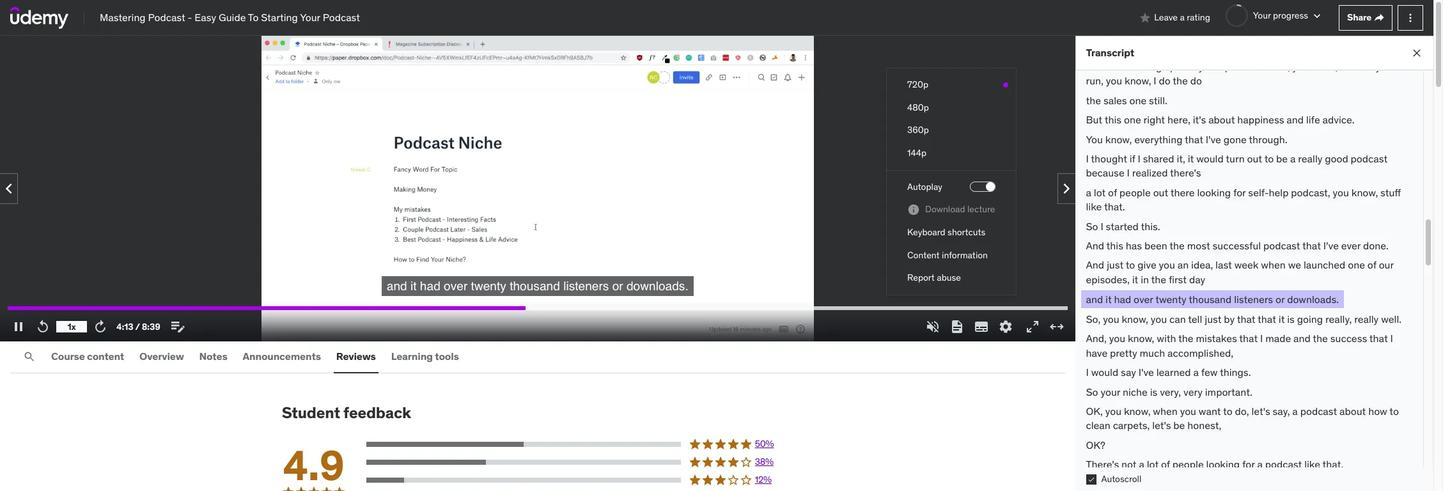 Task type: vqa. For each thing, say whether or not it's contained in the screenshot.
the right xxsmall icon
no



Task type: describe. For each thing, give the bounding box(es) containing it.
transcript in sidebar region image
[[949, 319, 965, 335]]

menu inside video player region
[[887, 69, 1016, 295]]

report abuse
[[908, 272, 961, 284]]

really inside i thought if i shared it, it would turn out to be a really good podcast because i realized there's
[[1299, 152, 1323, 165]]

this for but
[[1105, 113, 1122, 126]]

and now coming up to my last podcast that i, you know, currently still run, you know, i do the do button
[[1086, 59, 1413, 88]]

twenty inside button
[[1156, 293, 1187, 306]]

tools
[[435, 350, 459, 363]]

download lecture
[[926, 204, 996, 215]]

and this has been the most successful podcast that i've ever done.
[[1086, 239, 1389, 252]]

listeners inside video player region
[[564, 279, 609, 293]]

and for and now coming up to my last podcast that i, you know, currently still run, you know, i do the do
[[1086, 60, 1105, 73]]

one inside and just to give you an idea, last week when we launched one of our episodes, it in the first day
[[1348, 259, 1366, 271]]

1 horizontal spatial i've
[[1206, 133, 1222, 146]]

and it had over twenty thousand listeners or downloads. inside video player region
[[387, 279, 689, 293]]

1 podcast from the left
[[148, 11, 185, 24]]

i left made on the bottom of page
[[1261, 332, 1263, 345]]

1 vertical spatial just
[[1205, 313, 1222, 326]]

be inside ok, you know, when you want to do, let's say, a podcast about how to clean carpets, let's be honest,
[[1174, 419, 1185, 432]]

the up but
[[1086, 94, 1101, 107]]

1 horizontal spatial let's
[[1252, 405, 1271, 418]]

so for so i started this.
[[1086, 220, 1099, 233]]

through.
[[1249, 133, 1288, 146]]

i inside and now coming up to my last podcast that i, you know, currently still run, you know, i do the do
[[1154, 74, 1157, 87]]

and,
[[1086, 332, 1107, 345]]

to left do,
[[1224, 405, 1233, 418]]

like inside 'button'
[[1305, 458, 1321, 471]]

that down well.
[[1370, 332, 1388, 345]]

this for and
[[1107, 239, 1124, 252]]

know, inside 'you know, everything that i've gone through.' button
[[1106, 133, 1132, 146]]

lot inside a lot of people out there looking for self-help podcast, you know, stuff like that.
[[1094, 186, 1106, 199]]

your progress
[[1253, 10, 1309, 21]]

mastering
[[100, 11, 146, 24]]

ok, you know, when you want to do, let's say, a podcast about how to clean carpets, let's be honest, button
[[1086, 404, 1413, 433]]

over inside button
[[1134, 293, 1154, 306]]

the inside and just to give you an idea, last week when we launched one of our episodes, it in the first day
[[1152, 273, 1167, 286]]

had inside video player region
[[420, 279, 441, 293]]

mastering podcast -  easy guide to starting your podcast
[[100, 11, 360, 24]]

mastering podcast -  easy guide to starting your podcast link
[[100, 10, 360, 25]]

progress bar slider
[[8, 301, 1068, 316]]

not
[[1122, 458, 1137, 471]]

that up launched
[[1303, 239, 1321, 252]]

i,
[[1285, 60, 1291, 73]]

that up made on the bottom of page
[[1258, 313, 1277, 326]]

the right with
[[1179, 332, 1194, 345]]

shortcuts
[[948, 227, 986, 238]]

and, you know, with the mistakes that i made and the success that i have pretty much accomplished, button
[[1086, 332, 1413, 360]]

i right if
[[1138, 152, 1141, 165]]

and inside and, you know, with the mistakes that i made and the success that i have pretty much accomplished,
[[1294, 332, 1311, 345]]

content information button
[[887, 244, 1016, 267]]

over inside video player region
[[444, 279, 468, 293]]

week
[[1235, 259, 1259, 271]]

it inside i thought if i shared it, it would turn out to be a really good podcast because i realized there's
[[1188, 152, 1194, 165]]

realized
[[1133, 167, 1168, 179]]

mistakes
[[1196, 332, 1237, 345]]

there's
[[1170, 167, 1201, 179]]

is inside button
[[1150, 385, 1158, 398]]

my
[[1190, 60, 1204, 73]]

for for a
[[1243, 458, 1255, 471]]

a inside ok, you know, when you want to do, let's say, a podcast about how to clean carpets, let's be honest,
[[1293, 405, 1298, 418]]

a lot of people out there looking for self-help podcast, you know, stuff like that.
[[1086, 186, 1401, 213]]

12% button
[[366, 474, 794, 487]]

good
[[1325, 152, 1349, 165]]

podcast,
[[1292, 186, 1331, 199]]

you inside and just to give you an idea, last week when we launched one of our episodes, it in the first day
[[1159, 259, 1176, 271]]

student
[[282, 403, 340, 423]]

to
[[248, 11, 259, 24]]

and this has been the most successful podcast that i've ever done. button
[[1086, 239, 1413, 253]]

sales
[[1104, 94, 1127, 107]]

podcast inside and this has been the most successful podcast that i've ever done. button
[[1264, 239, 1301, 252]]

go to previous lecture image
[[0, 178, 19, 199]]

and for and just to give you an idea, last week when we launched one of our episodes, it in the first day
[[1086, 259, 1105, 271]]

a left the rating
[[1180, 11, 1185, 23]]

people inside 'button'
[[1173, 458, 1204, 471]]

the up an on the right of the page
[[1170, 239, 1185, 252]]

first
[[1169, 273, 1187, 286]]

advice.
[[1323, 113, 1355, 126]]

listeners inside button
[[1235, 293, 1274, 306]]

a left few
[[1194, 366, 1199, 379]]

is inside button
[[1288, 313, 1295, 326]]

report
[[908, 272, 935, 284]]

people inside a lot of people out there looking for self-help podcast, you know, stuff like that.
[[1120, 186, 1151, 199]]

know, inside ok, you know, when you want to do, let's say, a podcast about how to clean carpets, let's be honest,
[[1124, 405, 1151, 418]]

launched
[[1304, 259, 1346, 271]]

you down now
[[1106, 74, 1123, 87]]

you inside and, you know, with the mistakes that i made and the success that i have pretty much accomplished,
[[1109, 332, 1126, 345]]

sidebar dialog
[[1075, 36, 1434, 491]]

one for this
[[1124, 113, 1141, 126]]

know, inside a lot of people out there looking for self-help podcast, you know, stuff like that.
[[1352, 186, 1378, 199]]

know, left currently
[[1312, 60, 1338, 73]]

student feedback
[[282, 403, 411, 423]]

say,
[[1273, 405, 1290, 418]]

leave a rating button
[[1139, 2, 1211, 33]]

your
[[1101, 385, 1121, 398]]

content
[[87, 350, 124, 363]]

day
[[1190, 273, 1206, 286]]

to inside and just to give you an idea, last week when we launched one of our episodes, it in the first day
[[1126, 259, 1135, 271]]

1 vertical spatial xsmall image
[[1086, 475, 1097, 485]]

udemy image
[[10, 7, 68, 29]]

keyboard
[[908, 227, 946, 238]]

tell
[[1188, 313, 1203, 326]]

1x
[[67, 321, 76, 332]]

of inside a lot of people out there looking for self-help podcast, you know, stuff like that.
[[1108, 186, 1117, 199]]

pretty
[[1110, 347, 1138, 359]]

and it had over twenty thousand listeners or downloads. button
[[1086, 290, 1413, 308]]

give
[[1138, 259, 1157, 271]]

one for sales
[[1130, 94, 1147, 107]]

progress
[[1273, 10, 1309, 21]]

to inside and now coming up to my last podcast that i, you know, currently still run, you know, i do the do
[[1179, 60, 1188, 73]]

video player region
[[0, 36, 1077, 342]]

the sales one still.
[[1086, 94, 1168, 107]]

720p
[[908, 79, 929, 90]]

autoscroll
[[1102, 474, 1142, 485]]

a lot of people out there looking for self-help podcast, you know, stuff like that. button
[[1086, 185, 1413, 214]]

4:14
[[116, 321, 133, 332]]

that right by
[[1237, 313, 1256, 326]]

so your niche is very, very important. button
[[1086, 385, 1413, 399]]

a right not
[[1139, 458, 1145, 471]]

ever
[[1342, 239, 1361, 252]]

and now coming up to my last podcast that i, you know, currently still run, you know, i do the do
[[1086, 60, 1400, 87]]

but this one right here, it's about happiness and life advice.
[[1086, 113, 1355, 126]]

when inside ok, you know, when you want to do, let's say, a podcast about how to clean carpets, let's be honest,
[[1153, 405, 1178, 418]]

podcast inside and now coming up to my last podcast that i, you know, currently still run, you know, i do the do
[[1225, 60, 1262, 73]]

reviews
[[336, 350, 376, 363]]

with
[[1157, 332, 1177, 345]]

rating
[[1187, 11, 1211, 23]]

xsmall image inside the share button
[[1374, 12, 1385, 23]]

or inside button
[[1276, 293, 1285, 306]]

share button
[[1339, 5, 1393, 30]]

here,
[[1168, 113, 1191, 126]]

share
[[1348, 12, 1372, 23]]

that down it's in the top right of the page
[[1185, 133, 1204, 146]]

the inside and now coming up to my last podcast that i, you know, currently still run, you know, i do the do
[[1173, 74, 1188, 87]]

1 do from the left
[[1159, 74, 1171, 87]]

that. inside 'button'
[[1323, 458, 1344, 471]]

12%
[[755, 474, 772, 485]]

i thought if i shared it, it would turn out to be a really good podcast because i realized there's
[[1086, 152, 1388, 179]]

0 horizontal spatial would
[[1092, 366, 1119, 379]]

currently
[[1341, 60, 1381, 73]]

it inside video player region
[[411, 279, 417, 293]]

ok, you know, when you want to do, let's say, a podcast about how to clean carpets, let's be honest,
[[1086, 405, 1399, 432]]

so i started this.
[[1086, 220, 1161, 233]]

looking for there
[[1198, 186, 1231, 199]]

you
[[1086, 133, 1103, 146]]

idea,
[[1192, 259, 1213, 271]]

i down if
[[1127, 167, 1130, 179]]

0 horizontal spatial your
[[300, 11, 320, 24]]

because
[[1086, 167, 1125, 179]]

if
[[1130, 152, 1136, 165]]

and it had over twenty thousand listeners or downloads. inside button
[[1086, 293, 1339, 306]]

learned
[[1157, 366, 1191, 379]]

this.
[[1141, 220, 1161, 233]]

you right i,
[[1293, 60, 1309, 73]]

of inside 'button'
[[1162, 458, 1170, 471]]

twenty inside video player region
[[471, 279, 506, 293]]

like inside a lot of people out there looking for self-help podcast, you know, stuff like that.
[[1086, 200, 1102, 213]]

podcast inside there's not a lot of people looking for a podcast like that. 'button'
[[1266, 458, 1302, 471]]

few
[[1202, 366, 1218, 379]]

would inside i thought if i shared it, it would turn out to be a really good podcast because i realized there's
[[1197, 152, 1224, 165]]

very,
[[1160, 385, 1181, 398]]

you right 'ok,'
[[1106, 405, 1122, 418]]

so,
[[1086, 313, 1101, 326]]

shared
[[1143, 152, 1175, 165]]

but this one right here, it's about happiness and life advice. button
[[1086, 113, 1413, 127]]

learning tools
[[391, 350, 459, 363]]

i thought if i shared it, it would turn out to be a really good podcast because i realized there's button
[[1086, 152, 1413, 180]]



Task type: locate. For each thing, give the bounding box(es) containing it.
0 vertical spatial really
[[1299, 152, 1323, 165]]

0 horizontal spatial i've
[[1139, 366, 1154, 379]]

1 horizontal spatial thousand
[[1189, 293, 1232, 306]]

podcast inside i thought if i shared it, it would turn out to be a really good podcast because i realized there's
[[1351, 152, 1388, 165]]

announcements button
[[240, 342, 324, 372]]

when left the we
[[1262, 259, 1286, 271]]

know,
[[1312, 60, 1338, 73], [1125, 74, 1152, 87], [1106, 133, 1132, 146], [1352, 186, 1378, 199], [1122, 313, 1149, 326], [1128, 332, 1155, 345], [1124, 405, 1151, 418]]

0 horizontal spatial listeners
[[564, 279, 609, 293]]

podcast up the sales one still. button
[[1225, 60, 1262, 73]]

i down coming
[[1154, 74, 1157, 87]]

the down up
[[1173, 74, 1188, 87]]

the right in
[[1152, 273, 1167, 286]]

2 vertical spatial of
[[1162, 458, 1170, 471]]

let's right carpets,
[[1153, 419, 1171, 432]]

xsmall image down there's at the bottom right
[[1086, 475, 1097, 485]]

to right up
[[1179, 60, 1188, 73]]

stuff
[[1381, 186, 1401, 199]]

your right starting
[[300, 11, 320, 24]]

0 vertical spatial is
[[1288, 313, 1295, 326]]

360p button
[[887, 119, 1016, 142]]

for
[[1234, 186, 1246, 199], [1243, 458, 1255, 471]]

a inside a lot of people out there looking for self-help podcast, you know, stuff like that.
[[1086, 186, 1092, 199]]

ok? button
[[1086, 438, 1413, 452]]

let's right do,
[[1252, 405, 1271, 418]]

0 horizontal spatial people
[[1120, 186, 1151, 199]]

1 vertical spatial of
[[1368, 259, 1377, 271]]

forward 5 seconds image
[[93, 319, 108, 335]]

xsmall image right share
[[1374, 12, 1385, 23]]

0 vertical spatial looking
[[1198, 186, 1231, 199]]

is left going
[[1288, 313, 1295, 326]]

know, inside and, you know, with the mistakes that i made and the success that i have pretty much accomplished,
[[1128, 332, 1155, 345]]

looking down ok? "button"
[[1207, 458, 1240, 471]]

and just to give you an idea, last week when we launched one of our episodes, it in the first day
[[1086, 259, 1394, 286]]

downloads. inside button
[[1288, 293, 1339, 306]]

help
[[1269, 186, 1289, 199]]

this inside and this has been the most successful podcast that i've ever done. button
[[1107, 239, 1124, 252]]

so, you know, you can tell just by that that it is going really, really well. button
[[1086, 312, 1413, 326]]

and it had over twenty thousand listeners or downloads. up progress bar slider
[[387, 279, 689, 293]]

2 horizontal spatial i've
[[1324, 239, 1339, 252]]

and inside video player region
[[387, 279, 407, 293]]

just up episodes,
[[1107, 259, 1124, 271]]

turn
[[1226, 152, 1245, 165]]

do
[[1159, 74, 1171, 87], [1191, 74, 1202, 87]]

xsmall image
[[1374, 12, 1385, 23], [1086, 475, 1097, 485]]

1 horizontal spatial and it had over twenty thousand listeners or downloads.
[[1086, 293, 1339, 306]]

0 horizontal spatial lot
[[1094, 186, 1106, 199]]

1 vertical spatial last
[[1216, 259, 1232, 271]]

search image
[[23, 350, 36, 363]]

one left still.
[[1130, 94, 1147, 107]]

very
[[1184, 385, 1203, 398]]

notes button
[[197, 342, 230, 372]]

1 so from the top
[[1086, 220, 1099, 233]]

1 vertical spatial for
[[1243, 458, 1255, 471]]

2 horizontal spatial of
[[1368, 259, 1377, 271]]

0 horizontal spatial downloads.
[[627, 279, 689, 293]]

do down up
[[1159, 74, 1171, 87]]

thousand up progress bar slider
[[510, 279, 560, 293]]

rewind 5 seconds image
[[35, 319, 51, 335]]

lot down because
[[1094, 186, 1106, 199]]

1 vertical spatial would
[[1092, 366, 1119, 379]]

be left honest,
[[1174, 419, 1185, 432]]

pause image
[[11, 319, 26, 335]]

i down well.
[[1391, 332, 1394, 345]]

0 vertical spatial that.
[[1105, 200, 1125, 213]]

0 horizontal spatial out
[[1154, 186, 1169, 199]]

one inside the sales one still. button
[[1130, 94, 1147, 107]]

podcast right good
[[1351, 152, 1388, 165]]

0 horizontal spatial let's
[[1153, 419, 1171, 432]]

0 horizontal spatial xsmall image
[[1086, 475, 1097, 485]]

your left progress
[[1253, 10, 1271, 21]]

0 horizontal spatial and it had over twenty thousand listeners or downloads.
[[387, 279, 689, 293]]

settings image
[[998, 319, 1013, 335]]

1 horizontal spatial or
[[1276, 293, 1285, 306]]

keyboard shortcuts button
[[887, 221, 1016, 244]]

our
[[1379, 259, 1394, 271]]

easy
[[195, 11, 216, 24]]

i inside so i started this. button
[[1101, 220, 1104, 233]]

and just to give you an idea, last week when we launched one of our episodes, it in the first day button
[[1086, 258, 1413, 287]]

twenty up the can
[[1156, 293, 1187, 306]]

the down going
[[1313, 332, 1328, 345]]

1 horizontal spatial about
[[1340, 405, 1366, 418]]

starting
[[261, 11, 298, 24]]

expanded view image
[[1049, 319, 1065, 335]]

to left give at bottom
[[1126, 259, 1135, 271]]

one down the sales one still.
[[1124, 113, 1141, 126]]

coming
[[1128, 60, 1162, 73]]

gone
[[1224, 133, 1247, 146]]

3 and from the top
[[1086, 259, 1105, 271]]

want
[[1199, 405, 1221, 418]]

clean
[[1086, 419, 1111, 432]]

0 horizontal spatial like
[[1086, 200, 1102, 213]]

8:39
[[142, 321, 160, 332]]

actions image
[[1405, 11, 1417, 24]]

happiness
[[1238, 113, 1285, 126]]

had inside button
[[1114, 293, 1132, 306]]

is left very,
[[1150, 385, 1158, 398]]

podcast
[[1225, 60, 1262, 73], [1351, 152, 1388, 165], [1264, 239, 1301, 252], [1301, 405, 1338, 418], [1266, 458, 1302, 471]]

when inside and just to give you an idea, last week when we launched one of our episodes, it in the first day
[[1262, 259, 1286, 271]]

podcast right starting
[[323, 11, 360, 24]]

learning tools button
[[389, 342, 462, 372]]

1 horizontal spatial of
[[1162, 458, 1170, 471]]

2 and from the top
[[1086, 239, 1105, 252]]

2 so from the top
[[1086, 385, 1099, 398]]

looking for people
[[1207, 458, 1240, 471]]

so, you know, you can tell just by that that it is going really, really well.
[[1086, 313, 1402, 326]]

you up pretty
[[1109, 332, 1126, 345]]

subtitles image
[[974, 319, 989, 335]]

know, up pretty
[[1122, 313, 1149, 326]]

downloads.
[[627, 279, 689, 293], [1288, 293, 1339, 306]]

really left well.
[[1355, 313, 1379, 326]]

i left started
[[1101, 220, 1104, 233]]

480p button
[[887, 96, 1016, 119]]

and it had over twenty thousand listeners or downloads. down day
[[1086, 293, 1339, 306]]

and up run,
[[1086, 60, 1105, 73]]

0 vertical spatial for
[[1234, 186, 1246, 199]]

just left by
[[1205, 313, 1222, 326]]

success
[[1331, 332, 1368, 345]]

1 horizontal spatial podcast
[[323, 11, 360, 24]]

this left has
[[1107, 239, 1124, 252]]

that. inside a lot of people out there looking for self-help podcast, you know, stuff like that.
[[1105, 200, 1125, 213]]

1 horizontal spatial out
[[1248, 152, 1263, 165]]

do,
[[1235, 405, 1249, 418]]

like
[[1086, 200, 1102, 213], [1305, 458, 1321, 471]]

1 horizontal spatial over
[[1134, 293, 1154, 306]]

0 horizontal spatial thousand
[[510, 279, 560, 293]]

you know, everything that i've gone through.
[[1086, 133, 1288, 146]]

out inside a lot of people out there looking for self-help podcast, you know, stuff like that.
[[1154, 186, 1169, 199]]

learning
[[391, 350, 433, 363]]

1 horizontal spatial is
[[1288, 313, 1295, 326]]

is
[[1288, 313, 1295, 326], [1150, 385, 1158, 398]]

so left your
[[1086, 385, 1099, 398]]

i've right say
[[1139, 366, 1154, 379]]

listeners up so, you know, you can tell just by that that it is going really, really well. button
[[1235, 293, 1274, 306]]

last right my
[[1206, 60, 1223, 73]]

for inside a lot of people out there looking for self-help podcast, you know, stuff like that.
[[1234, 186, 1246, 199]]

for inside 'button'
[[1243, 458, 1255, 471]]

0 horizontal spatial really
[[1299, 152, 1323, 165]]

right
[[1144, 113, 1165, 126]]

fullscreen image
[[1025, 319, 1040, 335]]

1 horizontal spatial downloads.
[[1288, 293, 1339, 306]]

0 vertical spatial lot
[[1094, 186, 1106, 199]]

has
[[1126, 239, 1142, 252]]

1 vertical spatial out
[[1154, 186, 1169, 199]]

to right how
[[1390, 405, 1399, 418]]

when
[[1262, 259, 1286, 271], [1153, 405, 1178, 418]]

and for and this has been the most successful podcast that i've ever done.
[[1086, 239, 1105, 252]]

close transcript sidebar image
[[1411, 47, 1424, 59]]

it's
[[1193, 113, 1206, 126]]

0 horizontal spatial had
[[420, 279, 441, 293]]

1 vertical spatial and
[[1086, 239, 1105, 252]]

looking
[[1198, 186, 1231, 199], [1207, 458, 1240, 471]]

1 vertical spatial be
[[1174, 419, 1185, 432]]

2 podcast from the left
[[323, 11, 360, 24]]

or inside video player region
[[612, 279, 623, 293]]

for down ok? "button"
[[1243, 458, 1255, 471]]

abuse
[[937, 272, 961, 284]]

podcast inside ok, you know, when you want to do, let's say, a podcast about how to clean carpets, let's be honest,
[[1301, 405, 1338, 418]]

0 horizontal spatial over
[[444, 279, 468, 293]]

twenty up progress bar slider
[[471, 279, 506, 293]]

episodes,
[[1086, 273, 1130, 286]]

to down through.
[[1265, 152, 1274, 165]]

1 horizontal spatial really
[[1355, 313, 1379, 326]]

know, inside so, you know, you can tell just by that that it is going really, really well. button
[[1122, 313, 1149, 326]]

everything
[[1135, 133, 1183, 146]]

know, down coming
[[1125, 74, 1152, 87]]

1 vertical spatial people
[[1173, 458, 1204, 471]]

go to next lecture image
[[1057, 178, 1077, 199]]

0 horizontal spatial about
[[1209, 113, 1235, 126]]

would up your
[[1092, 366, 1119, 379]]

50%
[[755, 438, 774, 450]]

of inside and just to give you an idea, last week when we launched one of our episodes, it in the first day
[[1368, 259, 1377, 271]]

do down my
[[1191, 74, 1202, 87]]

important.
[[1205, 385, 1253, 398]]

about inside 'button'
[[1209, 113, 1235, 126]]

it
[[1188, 152, 1194, 165], [1133, 273, 1139, 286], [411, 279, 417, 293], [1106, 293, 1112, 306], [1279, 313, 1285, 326]]

1 horizontal spatial just
[[1205, 313, 1222, 326]]

know, up thought
[[1106, 133, 1132, 146]]

about inside ok, you know, when you want to do, let's say, a podcast about how to clean carpets, let's be honest,
[[1340, 405, 1366, 418]]

and inside 'button'
[[1287, 113, 1304, 126]]

0 vertical spatial out
[[1248, 152, 1263, 165]]

1 vertical spatial i've
[[1324, 239, 1339, 252]]

about
[[1209, 113, 1235, 126], [1340, 405, 1366, 418]]

i would say i've learned a few things. button
[[1086, 365, 1413, 380]]

0 vertical spatial people
[[1120, 186, 1151, 199]]

1 horizontal spatial that.
[[1323, 458, 1344, 471]]

1 horizontal spatial xsmall image
[[1374, 12, 1385, 23]]

unmute image
[[925, 319, 941, 335]]

last right the idea,
[[1216, 259, 1232, 271]]

last inside and just to give you an idea, last week when we launched one of our episodes, it in the first day
[[1216, 259, 1232, 271]]

that inside and now coming up to my last podcast that i, you know, currently still run, you know, i do the do
[[1264, 60, 1283, 73]]

1 vertical spatial this
[[1107, 239, 1124, 252]]

i've left ever
[[1324, 239, 1339, 252]]

0 horizontal spatial of
[[1108, 186, 1117, 199]]

run,
[[1086, 74, 1104, 87]]

1 horizontal spatial twenty
[[1156, 293, 1187, 306]]

leave
[[1155, 11, 1178, 23]]

know, left the "stuff"
[[1352, 186, 1378, 199]]

or
[[612, 279, 623, 293], [1276, 293, 1285, 306]]

0 vertical spatial just
[[1107, 259, 1124, 271]]

2 vertical spatial and
[[1086, 259, 1105, 271]]

so left started
[[1086, 220, 1099, 233]]

menu containing 720p
[[887, 69, 1016, 295]]

one inside but this one right here, it's about happiness and life advice. 'button'
[[1124, 113, 1141, 126]]

last inside and now coming up to my last podcast that i, you know, currently still run, you know, i do the do
[[1206, 60, 1223, 73]]

0 vertical spatial when
[[1262, 259, 1286, 271]]

i down you
[[1086, 152, 1089, 165]]

we
[[1289, 259, 1302, 271]]

360p
[[908, 124, 929, 136]]

thousand inside button
[[1189, 293, 1232, 306]]

of down because
[[1108, 186, 1117, 199]]

out inside i thought if i shared it, it would turn out to be a really good podcast because i realized there's
[[1248, 152, 1263, 165]]

0 vertical spatial about
[[1209, 113, 1235, 126]]

autoplay
[[908, 181, 943, 192]]

0 horizontal spatial podcast
[[148, 11, 185, 24]]

and inside and just to give you an idea, last week when we launched one of our episodes, it in the first day
[[1086, 259, 1105, 271]]

podcast left - on the left top of page
[[148, 11, 185, 24]]

you left an on the right of the page
[[1159, 259, 1176, 271]]

1 horizontal spatial like
[[1305, 458, 1321, 471]]

in
[[1141, 273, 1149, 286]]

to inside i thought if i shared it, it would turn out to be a really good podcast because i realized there's
[[1265, 152, 1274, 165]]

download
[[926, 204, 965, 215]]

2 do from the left
[[1191, 74, 1202, 87]]

1 horizontal spatial would
[[1197, 152, 1224, 165]]

0 vertical spatial last
[[1206, 60, 1223, 73]]

i've down but this one right here, it's about happiness and life advice.
[[1206, 133, 1222, 146]]

0 horizontal spatial just
[[1107, 259, 1124, 271]]

a up podcast,
[[1291, 152, 1296, 165]]

carpets,
[[1113, 419, 1150, 432]]

1 horizontal spatial listeners
[[1235, 293, 1274, 306]]

downloads. inside video player region
[[627, 279, 689, 293]]

this inside but this one right here, it's about happiness and life advice. 'button'
[[1105, 113, 1122, 126]]

that down so, you know, you can tell just by that that it is going really, really well. button
[[1240, 332, 1258, 345]]

how
[[1369, 405, 1388, 418]]

you know, everything that i've gone through. button
[[1086, 132, 1413, 146]]

add note image
[[170, 319, 186, 335]]

say
[[1121, 366, 1136, 379]]

about left how
[[1340, 405, 1366, 418]]

really left good
[[1299, 152, 1323, 165]]

0 horizontal spatial or
[[612, 279, 623, 293]]

and, you know, with the mistakes that i made and the success that i have pretty much accomplished,
[[1086, 332, 1394, 359]]

1 vertical spatial really
[[1355, 313, 1379, 326]]

0 vertical spatial of
[[1108, 186, 1117, 199]]

content information
[[908, 249, 988, 261]]

1 vertical spatial about
[[1340, 405, 1366, 418]]

that left i,
[[1264, 60, 1283, 73]]

/
[[135, 321, 140, 332]]

a right the say,
[[1293, 405, 1298, 418]]

you left the can
[[1151, 313, 1167, 326]]

1 vertical spatial so
[[1086, 385, 1099, 398]]

lot inside 'button'
[[1147, 458, 1159, 471]]

resolution group
[[887, 74, 1016, 165]]

menu
[[887, 69, 1016, 295]]

by
[[1224, 313, 1235, 326]]

you inside a lot of people out there looking for self-help podcast, you know, stuff like that.
[[1333, 186, 1349, 199]]

know, up carpets,
[[1124, 405, 1151, 418]]

be
[[1277, 152, 1288, 165], [1174, 419, 1185, 432]]

know, up much
[[1128, 332, 1155, 345]]

been
[[1145, 239, 1168, 252]]

ok?
[[1086, 439, 1106, 451]]

a
[[1180, 11, 1185, 23], [1291, 152, 1296, 165], [1086, 186, 1092, 199], [1194, 366, 1199, 379], [1293, 405, 1298, 418], [1139, 458, 1145, 471], [1258, 458, 1263, 471]]

0 vertical spatial like
[[1086, 200, 1102, 213]]

small image
[[1139, 11, 1152, 24]]

you right podcast,
[[1333, 186, 1349, 199]]

this right but
[[1105, 113, 1122, 126]]

0 horizontal spatial be
[[1174, 419, 1185, 432]]

of left our
[[1368, 259, 1377, 271]]

2 vertical spatial i've
[[1139, 366, 1154, 379]]

people down honest,
[[1173, 458, 1204, 471]]

0 horizontal spatial that.
[[1105, 200, 1125, 213]]

1 horizontal spatial lot
[[1147, 458, 1159, 471]]

4:14 / 8:39
[[116, 321, 160, 332]]

0 vertical spatial let's
[[1252, 405, 1271, 418]]

1 horizontal spatial had
[[1114, 293, 1132, 306]]

and it had over twenty thousand listeners or downloads.
[[387, 279, 689, 293], [1086, 293, 1339, 306]]

lecture
[[968, 204, 996, 215]]

i down have
[[1086, 366, 1089, 379]]

0 horizontal spatial when
[[1153, 405, 1178, 418]]

1 vertical spatial like
[[1305, 458, 1321, 471]]

1 vertical spatial is
[[1150, 385, 1158, 398]]

when down so your niche is very, very important.
[[1153, 405, 1178, 418]]

overview button
[[137, 342, 187, 372]]

0 vertical spatial one
[[1130, 94, 1147, 107]]

2 vertical spatial one
[[1348, 259, 1366, 271]]

out right turn
[[1248, 152, 1263, 165]]

1 vertical spatial that.
[[1323, 458, 1344, 471]]

for for self-
[[1234, 186, 1246, 199]]

1 horizontal spatial when
[[1262, 259, 1286, 271]]

1 vertical spatial lot
[[1147, 458, 1159, 471]]

0 vertical spatial be
[[1277, 152, 1288, 165]]

you right 'so,'
[[1103, 313, 1120, 326]]

for left the self-
[[1234, 186, 1246, 199]]

just inside and just to give you an idea, last week when we launched one of our episodes, it in the first day
[[1107, 259, 1124, 271]]

last
[[1206, 60, 1223, 73], [1216, 259, 1232, 271]]

1 vertical spatial when
[[1153, 405, 1178, 418]]

you
[[1293, 60, 1309, 73], [1106, 74, 1123, 87], [1333, 186, 1349, 199], [1159, 259, 1176, 271], [1103, 313, 1120, 326], [1151, 313, 1167, 326], [1109, 332, 1126, 345], [1106, 405, 1122, 418], [1180, 405, 1197, 418]]

would left turn
[[1197, 152, 1224, 165]]

and inside and now coming up to my last podcast that i, you know, currently still run, you know, i do the do
[[1086, 60, 1105, 73]]

0 vertical spatial i've
[[1206, 133, 1222, 146]]

1 vertical spatial looking
[[1207, 458, 1240, 471]]

a down ok? "button"
[[1258, 458, 1263, 471]]

1 horizontal spatial your
[[1253, 10, 1271, 21]]

and up episodes,
[[1086, 259, 1105, 271]]

thousand down day
[[1189, 293, 1232, 306]]

looking inside 'button'
[[1207, 458, 1240, 471]]

podcast up the we
[[1264, 239, 1301, 252]]

announcements
[[243, 350, 321, 363]]

really inside button
[[1355, 313, 1379, 326]]

1 horizontal spatial people
[[1173, 458, 1204, 471]]

one down ever
[[1348, 259, 1366, 271]]

the
[[1173, 74, 1188, 87], [1086, 94, 1101, 107], [1170, 239, 1185, 252], [1152, 273, 1167, 286], [1179, 332, 1194, 345], [1313, 332, 1328, 345]]

a inside i thought if i shared it, it would turn out to be a really good podcast because i realized there's
[[1291, 152, 1296, 165]]

of right not
[[1162, 458, 1170, 471]]

get info image
[[908, 204, 920, 216]]

and down the so i started this.
[[1086, 239, 1105, 252]]

1 and from the top
[[1086, 60, 1105, 73]]

0 vertical spatial and
[[1086, 60, 1105, 73]]

0 vertical spatial this
[[1105, 113, 1122, 126]]

be inside i thought if i shared it, it would turn out to be a really good podcast because i realized there's
[[1277, 152, 1288, 165]]

0 horizontal spatial twenty
[[471, 279, 506, 293]]

0 vertical spatial would
[[1197, 152, 1224, 165]]

a right go to next lecture image
[[1086, 186, 1092, 199]]

small image
[[1311, 9, 1324, 22]]

thousand inside video player region
[[510, 279, 560, 293]]

lot right not
[[1147, 458, 1159, 471]]

i inside i would say i've learned a few things. button
[[1086, 366, 1089, 379]]

looking inside a lot of people out there looking for self-help podcast, you know, stuff like that.
[[1198, 186, 1231, 199]]

so for so your niche is very, very important.
[[1086, 385, 1099, 398]]

0 horizontal spatial is
[[1150, 385, 1158, 398]]

1 vertical spatial let's
[[1153, 419, 1171, 432]]

it inside and just to give you an idea, last week when we launched one of our episodes, it in the first day
[[1133, 273, 1139, 286]]

well.
[[1382, 313, 1402, 326]]

your inside dropdown button
[[1253, 10, 1271, 21]]

you down very
[[1180, 405, 1197, 418]]



